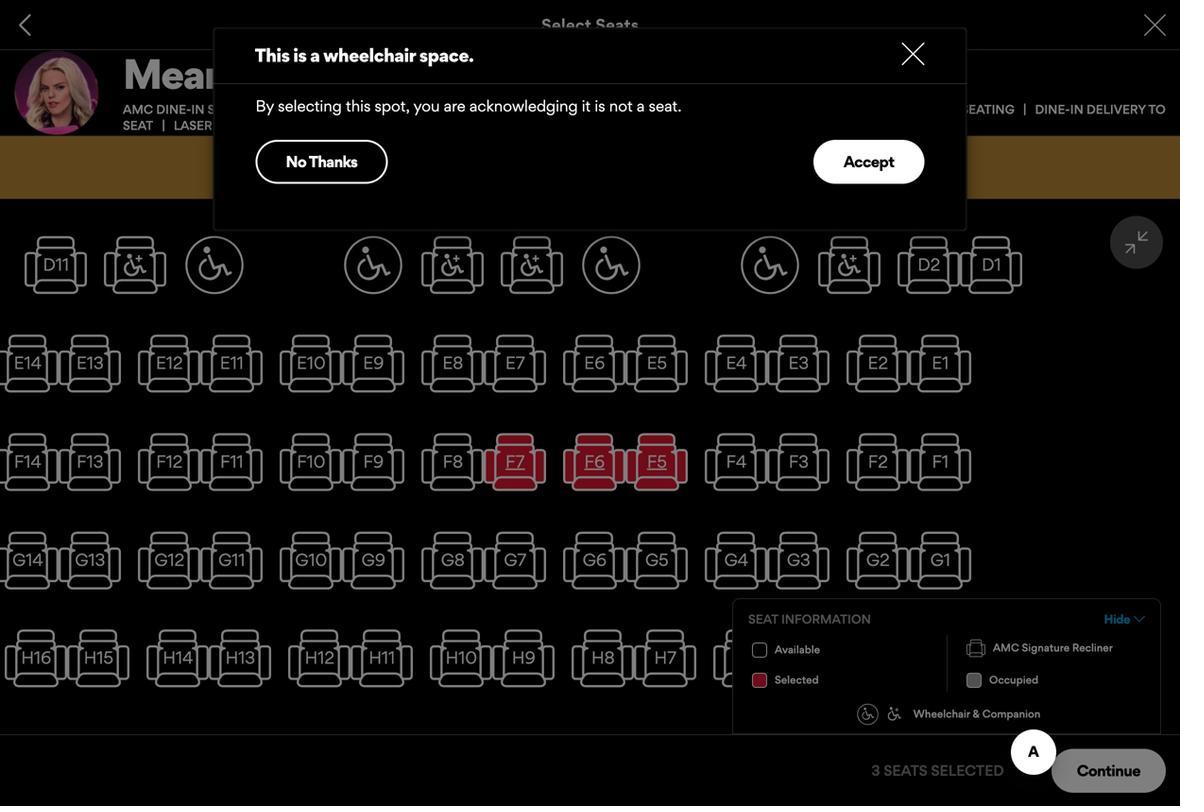 Task type: locate. For each thing, give the bounding box(es) containing it.
0 vertical spatial in
[[1071, 102, 1084, 117]]

seat inside icon key element
[[749, 612, 779, 627]]

you're
[[286, 159, 329, 176]]

seats right the select
[[596, 15, 639, 35]]

2 vertical spatial a
[[332, 159, 340, 176]]

seats for 3
[[884, 762, 928, 780]]

reserved
[[895, 102, 959, 117]]

1 vertical spatial seats
[[884, 762, 928, 780]]

jan
[[367, 102, 392, 117]]

seat image
[[967, 639, 986, 658]]

min
[[586, 102, 611, 117]]

seats right 3
[[884, 762, 928, 780]]

sign in button
[[787, 146, 894, 190]]

0 vertical spatial seat
[[123, 118, 153, 133]]

delivery
[[1087, 102, 1147, 117]]

occupied image
[[967, 673, 982, 688]]

icon key element
[[733, 599, 1162, 735]]

sunnyvale
[[208, 102, 283, 117]]

seat up available 'icon'
[[749, 612, 779, 627]]

1 horizontal spatial to
[[1149, 102, 1167, 117]]

sign
[[406, 159, 435, 176]]

are
[[444, 96, 466, 115]]

a right more information about image
[[637, 96, 645, 115]]

amc signature recliner
[[994, 642, 1114, 655]]

3
[[872, 762, 881, 780]]

pm
[[499, 102, 518, 117]]

1 horizontal spatial selected
[[932, 762, 1005, 780]]

by
[[256, 96, 274, 115]]

a right you're
[[332, 159, 340, 176]]

if
[[273, 159, 283, 176]]

mean girls
[[123, 49, 321, 99]]

a right this
[[310, 44, 320, 67]]

&
[[973, 708, 981, 721]]

this
[[346, 96, 371, 115]]

in
[[191, 102, 205, 117]]

amc right the "of"
[[630, 159, 666, 176]]

Row 5, Seat 8 - Companion Seat, AMC Signature Recliner checkbox
[[501, 230, 564, 301]]

signature
[[1023, 642, 1070, 655]]

occupied
[[990, 674, 1039, 687]]

selected down &
[[932, 762, 1005, 780]]

companion
[[983, 708, 1041, 721]]

seat.
[[649, 96, 682, 115]]

more information about image
[[616, 101, 628, 114]]

a for this is a wheelchair space.
[[310, 44, 320, 67]]

Row 5, Seat 11 - Wheelchair Accessible checkbox
[[739, 230, 802, 301]]

seat left laser on the top of page
[[123, 118, 153, 133]]

in inside dine-in delivery to seat
[[1071, 102, 1084, 117]]

in inside sign in button
[[851, 158, 864, 177]]

9:30 pm
[[468, 102, 518, 117]]

to right delivery
[[1149, 102, 1167, 117]]

amc left dine-
[[123, 102, 153, 117]]

selected down available
[[775, 674, 819, 687]]

wheelchair seat icon image
[[889, 707, 909, 728], [889, 707, 902, 721]]

to right now
[[486, 159, 501, 176]]

0 vertical spatial seats
[[596, 15, 639, 35]]

0 vertical spatial to
[[1149, 102, 1167, 117]]

space.
[[419, 44, 474, 67]]

is
[[293, 44, 307, 67], [595, 96, 606, 115]]

29,
[[395, 102, 413, 117]]

in left delivery
[[1071, 102, 1084, 117]]

1 vertical spatial a
[[637, 96, 645, 115]]

to
[[1149, 102, 1167, 117], [486, 159, 501, 176]]

this
[[255, 44, 290, 67]]

1 vertical spatial in
[[851, 158, 864, 177]]

1 horizontal spatial in
[[1071, 102, 1084, 117]]

1 horizontal spatial seats
[[884, 762, 928, 780]]

0 horizontal spatial seats
[[596, 15, 639, 35]]

available image
[[753, 643, 768, 658]]

hr
[[547, 102, 565, 117]]

is right this
[[293, 44, 307, 67]]

1 hr 58 min
[[539, 102, 611, 117]]

seats
[[596, 15, 639, 35], [884, 762, 928, 780]]

1 vertical spatial to
[[486, 159, 501, 176]]

a
[[310, 44, 320, 67], [637, 96, 645, 115], [332, 159, 340, 176]]

selected image
[[753, 673, 768, 688]]

seat inside dine-in delivery to seat
[[123, 118, 153, 133]]

1 vertical spatial seat
[[749, 612, 779, 627]]

amc right seat image
[[994, 642, 1020, 655]]

9:30
[[468, 102, 496, 117]]

1 horizontal spatial a
[[332, 159, 340, 176]]

information
[[782, 612, 872, 627]]

1 vertical spatial selected
[[932, 762, 1005, 780]]

hide
[[1105, 612, 1131, 627]]

recliner
[[1073, 642, 1114, 655]]

no thanks button
[[256, 140, 388, 184]]

dine-in delivery to seat
[[123, 102, 1167, 133]]

0 horizontal spatial a
[[310, 44, 320, 67]]

is right it
[[595, 96, 606, 115]]

sign
[[818, 158, 848, 177]]

0 horizontal spatial in
[[851, 158, 864, 177]]

acknowledging
[[470, 96, 578, 115]]

seat
[[123, 118, 153, 133], [749, 612, 779, 627]]

accept
[[844, 152, 895, 171]]

amc dine-in sunnyvale 12
[[123, 102, 299, 117]]

1 vertical spatial is
[[595, 96, 606, 115]]

1 hr 58 min button
[[539, 101, 649, 117]]

to inside dine-in delivery to seat
[[1149, 102, 1167, 117]]

0 horizontal spatial seat
[[123, 118, 153, 133]]

wheelchair
[[323, 44, 416, 67]]

0 vertical spatial a
[[310, 44, 320, 67]]

in
[[1071, 102, 1084, 117], [851, 158, 864, 177]]

0 horizontal spatial selected
[[775, 674, 819, 687]]

amc
[[123, 102, 153, 117], [233, 118, 263, 133], [630, 159, 666, 176], [994, 642, 1020, 655]]

this is a wheelchair space.
[[255, 44, 474, 67]]

mean
[[123, 49, 227, 99]]

0 vertical spatial selected
[[775, 674, 819, 687]]

in right sign
[[851, 158, 864, 177]]

0 horizontal spatial is
[[293, 44, 307, 67]]

selected
[[775, 674, 819, 687], [932, 762, 1005, 780]]

Row 5, Seat 9 - Wheelchair Accessible checkbox
[[581, 230, 643, 301]]

Row 5, Seat 3 - Companion Seat, AMC Signature Recliner checkbox
[[104, 230, 166, 301]]

1 horizontal spatial seat
[[749, 612, 779, 627]]

not
[[610, 96, 633, 115]]

selecting
[[278, 96, 342, 115]]

close image
[[903, 43, 925, 65]]

by selecting this spot, you are acknowledging it is not a seat.
[[256, 96, 682, 115]]

0 horizontal spatial to
[[486, 159, 501, 176]]



Task type: describe. For each thing, give the bounding box(es) containing it.
1 horizontal spatial is
[[595, 96, 606, 115]]

take
[[504, 159, 534, 176]]

Row 5, Seat 12 - Companion Seat, AMC Signature Recliner checkbox
[[819, 230, 881, 301]]

if you're a member, sign in now to take advantage of amc stubs benefits.
[[273, 159, 773, 176]]

sign in
[[818, 158, 864, 177]]

of
[[613, 159, 627, 176]]

thanks
[[309, 152, 358, 171]]

benefits.
[[712, 159, 773, 176]]

dine-
[[1036, 102, 1071, 117]]

now
[[454, 159, 483, 176]]

3 seats selected
[[872, 762, 1005, 780]]

available
[[775, 644, 821, 657]]

close element
[[903, 43, 925, 65]]

continue button
[[1052, 749, 1167, 793]]

close this dialog image
[[1148, 749, 1167, 768]]

12
[[286, 102, 299, 117]]

today,
[[320, 102, 364, 117]]

Row 5, Seat 4 - Wheelchair Accessible checkbox
[[183, 230, 246, 301]]

select seats
[[542, 15, 639, 35]]

wheelchair
[[914, 708, 971, 721]]

in for dine-
[[1071, 102, 1084, 117]]

Row 5, Seat 13 - Love seat left, AMC Signature Recliner checkbox
[[898, 230, 961, 301]]

select
[[542, 15, 592, 35]]

laser at amc
[[174, 118, 263, 133]]

Row 5, Seat 6 - Wheelchair Accessible checkbox
[[342, 230, 405, 301]]

dine-
[[156, 102, 191, 117]]

at
[[215, 118, 230, 133]]

accept button
[[814, 140, 925, 184]]

member,
[[343, 159, 403, 176]]

Row 5, Seat 7 - Companion Seat, AMC Signature Recliner checkbox
[[422, 230, 484, 301]]

Row 5, Seat 2 - Can reserve, AMC Signature Recliner checkbox
[[25, 230, 87, 301]]

stubs
[[669, 159, 709, 176]]

no thanks
[[286, 152, 358, 171]]

reserved seating
[[895, 102, 1015, 117]]

laser
[[174, 118, 212, 133]]

pg13
[[649, 102, 679, 117]]

2024
[[416, 102, 448, 117]]

seating
[[962, 102, 1015, 117]]

amc inside icon key element
[[994, 642, 1020, 655]]

selected inside icon key element
[[775, 674, 819, 687]]

hide button
[[1105, 611, 1146, 628]]

no
[[286, 152, 307, 171]]

wheelchair & companion
[[914, 708, 1041, 721]]

amc down sunnyvale on the top
[[233, 118, 263, 133]]

girls
[[235, 49, 321, 99]]

continue
[[1078, 761, 1141, 780]]

advantage
[[537, 159, 610, 176]]

seat information
[[749, 612, 872, 627]]

mean girls link
[[123, 49, 1167, 99]]

Row 5, Seat 14 - Love seat right, AMC Signature Recliner checkbox
[[961, 230, 1023, 301]]

a for if you're a member, sign in now to take advantage of amc stubs benefits.
[[332, 159, 340, 176]]

in for sign
[[851, 158, 864, 177]]

today, jan 29, 2024
[[320, 102, 448, 117]]

spot,
[[375, 96, 410, 115]]

2 horizontal spatial a
[[637, 96, 645, 115]]

0 vertical spatial is
[[293, 44, 307, 67]]

58
[[568, 102, 583, 117]]

you
[[414, 96, 440, 115]]

seats for select
[[596, 15, 639, 35]]

1
[[539, 102, 544, 117]]

it
[[582, 96, 591, 115]]

in
[[438, 159, 450, 176]]



Task type: vqa. For each thing, say whether or not it's contained in the screenshot.
the top In
yes



